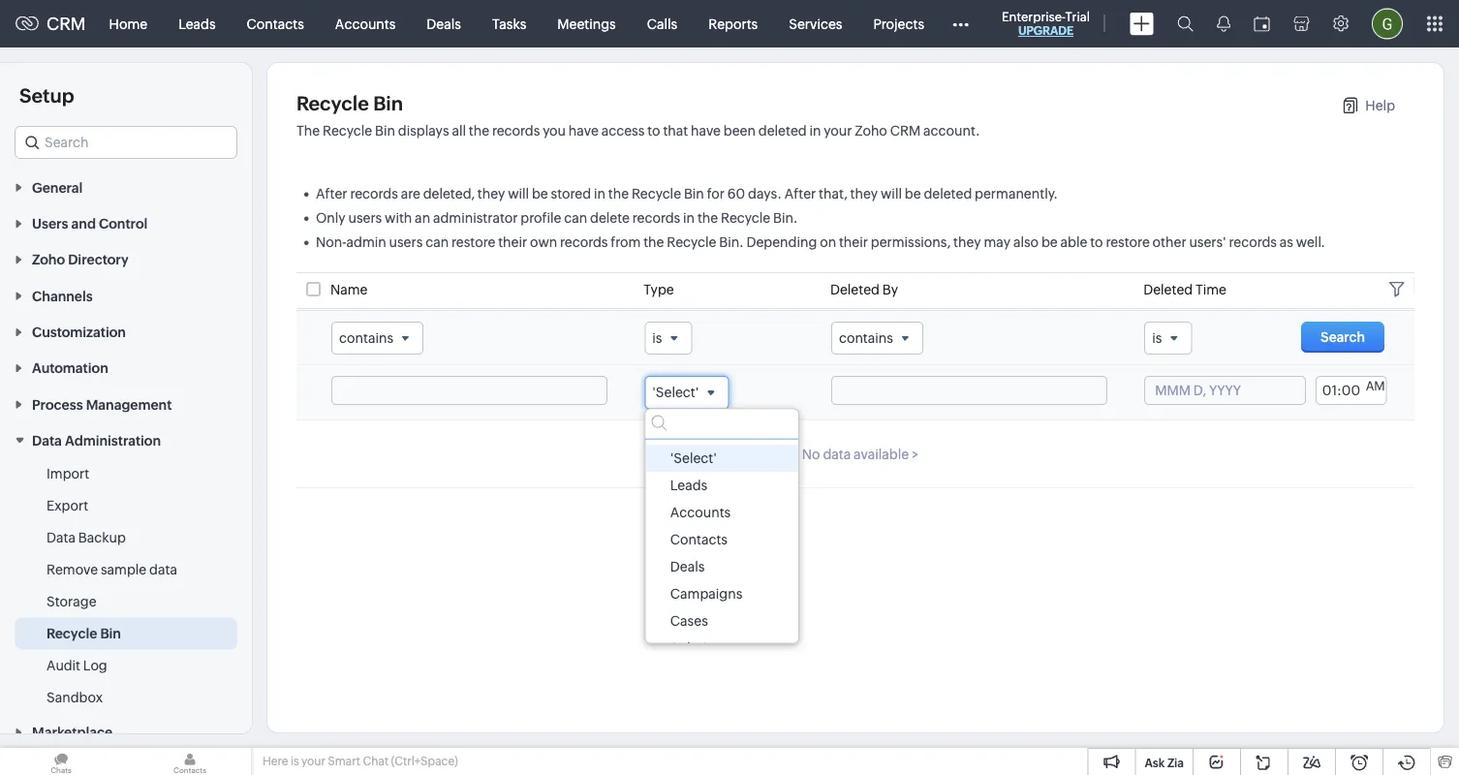 Task type: vqa. For each thing, say whether or not it's contained in the screenshot.
'Remove sample data' LINK
yes



Task type: locate. For each thing, give the bounding box(es) containing it.
to left that
[[648, 123, 661, 138]]

1 vertical spatial accounts
[[670, 504, 731, 520]]

deleted for deleted time
[[1144, 282, 1193, 298]]

contains field down by
[[832, 322, 924, 355]]

data inside remove sample data link
[[149, 562, 177, 577]]

0 horizontal spatial zoho
[[32, 252, 65, 268]]

0 horizontal spatial accounts
[[335, 16, 396, 32]]

be up profile
[[532, 186, 548, 202]]

delete
[[590, 210, 630, 226]]

log
[[83, 658, 107, 673]]

1 horizontal spatial data
[[823, 447, 851, 463]]

reports link
[[693, 0, 774, 47]]

< no data available >
[[793, 447, 919, 463]]

data inside region
[[47, 530, 76, 545]]

0 vertical spatial data
[[823, 447, 851, 463]]

0 horizontal spatial in
[[594, 186, 606, 202]]

your left smart
[[301, 755, 326, 768]]

deals
[[427, 16, 461, 32], [670, 559, 705, 574]]

zoho
[[855, 123, 888, 138], [32, 252, 65, 268]]

1 horizontal spatial can
[[564, 210, 588, 226]]

bin inside data administration region
[[100, 626, 121, 641]]

well.
[[1297, 235, 1326, 250]]

users up admin
[[348, 210, 382, 226]]

2 is field from the left
[[1145, 322, 1193, 355]]

2 have from the left
[[691, 123, 721, 138]]

records down delete
[[560, 235, 608, 250]]

1 deleted from the left
[[831, 282, 880, 298]]

1 horizontal spatial is field
[[1145, 322, 1193, 355]]

data right no
[[823, 447, 851, 463]]

recycle bin link
[[47, 624, 121, 643]]

accounts
[[335, 16, 396, 32], [670, 504, 731, 520]]

have right that
[[691, 123, 721, 138]]

account.
[[924, 123, 980, 138]]

zoho down users
[[32, 252, 65, 268]]

marketplace button
[[0, 714, 252, 750]]

2 vertical spatial in
[[683, 210, 695, 226]]

bin.
[[774, 210, 798, 226], [719, 235, 744, 250]]

data inside dropdown button
[[32, 433, 62, 448]]

1 vertical spatial data
[[47, 530, 76, 545]]

0 vertical spatial contacts
[[247, 16, 304, 32]]

data administration
[[32, 433, 161, 448]]

Search text field
[[16, 127, 237, 158]]

2 their from the left
[[839, 235, 868, 250]]

0 horizontal spatial contains
[[339, 331, 394, 346]]

data for no
[[823, 447, 851, 463]]

deleted left by
[[831, 282, 880, 298]]

2 contains field from the left
[[832, 322, 924, 355]]

bin inside after records are deleted, they will be stored in the recycle bin for 60 days. after that, they will be deleted permanently. only users with an administrator profile can delete records in the recycle bin. non-admin users can restore their own records from the recycle bin. depending on their permissions, they may also be able to restore other users' records as well.
[[684, 186, 705, 202]]

0 vertical spatial zoho
[[855, 123, 888, 138]]

leads right home in the left top of the page
[[178, 16, 216, 32]]

1 horizontal spatial leads
[[670, 477, 707, 493]]

can down an
[[426, 235, 449, 250]]

days.
[[748, 186, 782, 202]]

0 vertical spatial leads
[[178, 16, 216, 32]]

restore left other
[[1106, 235, 1150, 250]]

bin. down the 60
[[719, 235, 744, 250]]

to inside after records are deleted, they will be stored in the recycle bin for 60 days. after that, they will be deleted permanently. only users with an administrator profile can delete records in the recycle bin. non-admin users can restore their own records from the recycle bin. depending on their permissions, they may also be able to restore other users' records as well.
[[1091, 235, 1104, 250]]

1 vertical spatial leads
[[670, 477, 707, 493]]

services
[[789, 16, 843, 32]]

after left that,
[[785, 186, 816, 202]]

0 horizontal spatial bin.
[[719, 235, 744, 250]]

data right sample
[[149, 562, 177, 577]]

1 horizontal spatial after
[[785, 186, 816, 202]]

1 horizontal spatial zoho
[[855, 123, 888, 138]]

deleted inside after records are deleted, they will be stored in the recycle bin for 60 days. after that, they will be deleted permanently. only users with an administrator profile can delete records in the recycle bin. non-admin users can restore their own records from the recycle bin. depending on their permissions, they may also be able to restore other users' records as well.
[[924, 186, 972, 202]]

1 vertical spatial data
[[149, 562, 177, 577]]

is field up 'select' field
[[645, 322, 692, 355]]

deleted left time
[[1144, 282, 1193, 298]]

0 horizontal spatial to
[[648, 123, 661, 138]]

their left own
[[498, 235, 527, 250]]

sample
[[101, 562, 147, 577]]

1 vertical spatial can
[[426, 235, 449, 250]]

0 vertical spatial data
[[32, 433, 62, 448]]

create menu image
[[1130, 12, 1154, 35]]

their right 'on' in the top right of the page
[[839, 235, 868, 250]]

contains down name
[[339, 331, 394, 346]]

signals element
[[1206, 0, 1243, 47]]

bin left displays
[[375, 123, 395, 138]]

1 horizontal spatial will
[[881, 186, 902, 202]]

1 horizontal spatial deleted
[[924, 186, 972, 202]]

services link
[[774, 0, 858, 47]]

1 horizontal spatial your
[[824, 123, 852, 138]]

zoho left account.
[[855, 123, 888, 138]]

all
[[452, 123, 466, 138]]

data backup
[[47, 530, 126, 545]]

contacts right leads link
[[247, 16, 304, 32]]

0 horizontal spatial have
[[569, 123, 599, 138]]

tasks
[[492, 16, 527, 32]]

1 contains field from the left
[[332, 322, 424, 355]]

0 vertical spatial deleted
[[759, 123, 807, 138]]

2 will from the left
[[881, 186, 902, 202]]

1 horizontal spatial they
[[851, 186, 878, 202]]

bin. up depending on the top
[[774, 210, 798, 226]]

1 horizontal spatial to
[[1091, 235, 1104, 250]]

is up 'select' field
[[653, 331, 662, 346]]

data administration button
[[0, 422, 252, 458]]

1 vertical spatial zoho
[[32, 252, 65, 268]]

leads
[[178, 16, 216, 32], [670, 477, 707, 493]]

export
[[47, 498, 88, 513]]

1 vertical spatial deleted
[[924, 186, 972, 202]]

permissions,
[[871, 235, 951, 250]]

be right "also"
[[1042, 235, 1058, 250]]

1 vertical spatial crm
[[891, 123, 921, 138]]

restore
[[452, 235, 496, 250], [1106, 235, 1150, 250]]

is field down deleted time
[[1145, 322, 1193, 355]]

projects
[[874, 16, 925, 32]]

contains field down name
[[332, 322, 424, 355]]

None button
[[1302, 322, 1385, 353]]

users down with
[[389, 235, 423, 250]]

0 horizontal spatial deleted
[[759, 123, 807, 138]]

import
[[47, 466, 89, 481]]

0 horizontal spatial crm
[[47, 14, 86, 34]]

campaigns
[[670, 586, 742, 601]]

customization
[[32, 324, 126, 340]]

the right 'from'
[[644, 235, 664, 250]]

contains down deleted by in the top of the page
[[839, 331, 894, 346]]

users
[[348, 210, 382, 226], [389, 235, 423, 250]]

1 horizontal spatial contains field
[[832, 322, 924, 355]]

deals link
[[411, 0, 477, 47]]

None text field
[[332, 376, 608, 405]]

will up profile
[[508, 186, 529, 202]]

your inside recycle bin the recycle bin displays all the records you have access to that have been deleted in your zoho crm account.
[[824, 123, 852, 138]]

smart
[[328, 755, 361, 768]]

time
[[1196, 282, 1227, 298]]

calls link
[[632, 0, 693, 47]]

1 vertical spatial 'select'
[[670, 450, 717, 466]]

0 vertical spatial can
[[564, 210, 588, 226]]

have
[[569, 123, 599, 138], [691, 123, 721, 138]]

to right able
[[1091, 235, 1104, 250]]

0 horizontal spatial restore
[[452, 235, 496, 250]]

remove sample data link
[[47, 560, 177, 579]]

2 deleted from the left
[[1144, 282, 1193, 298]]

1 vertical spatial in
[[594, 186, 606, 202]]

other
[[1153, 235, 1187, 250]]

in right delete
[[683, 210, 695, 226]]

profile image
[[1373, 8, 1404, 39]]

recycle down storage link
[[47, 626, 97, 641]]

deals up campaigns
[[670, 559, 705, 574]]

as
[[1280, 235, 1294, 250]]

accounts left the deals link
[[335, 16, 396, 32]]

the down for
[[698, 210, 718, 226]]

None text field
[[832, 376, 1108, 405], [1318, 379, 1367, 401], [832, 376, 1108, 405], [1318, 379, 1367, 401]]

audit log link
[[47, 656, 107, 675]]

ask
[[1145, 757, 1165, 770]]

deleted
[[831, 282, 880, 298], [1144, 282, 1193, 298]]

0 horizontal spatial be
[[532, 186, 548, 202]]

recycle down for
[[667, 235, 717, 250]]

deals left tasks
[[427, 16, 461, 32]]

is right "here"
[[291, 755, 299, 768]]

0 horizontal spatial after
[[316, 186, 348, 202]]

they right that,
[[851, 186, 878, 202]]

crm left account.
[[891, 123, 921, 138]]

can down stored
[[564, 210, 588, 226]]

data down process
[[32, 433, 62, 448]]

recycle up 'from'
[[632, 186, 681, 202]]

1 horizontal spatial deleted
[[1144, 282, 1193, 298]]

0 vertical spatial crm
[[47, 14, 86, 34]]

1 is field from the left
[[645, 322, 692, 355]]

your up that,
[[824, 123, 852, 138]]

1 vertical spatial your
[[301, 755, 326, 768]]

data down export
[[47, 530, 76, 545]]

is down deleted time
[[1153, 331, 1163, 346]]

0 horizontal spatial data
[[149, 562, 177, 577]]

accounts up campaigns
[[670, 504, 731, 520]]

is field
[[645, 322, 692, 355], [1145, 322, 1193, 355]]

name
[[331, 282, 368, 298]]

they up "administrator"
[[478, 186, 505, 202]]

0 horizontal spatial their
[[498, 235, 527, 250]]

1 horizontal spatial contains
[[839, 331, 894, 346]]

leads down 'select' field
[[670, 477, 707, 493]]

zoho inside dropdown button
[[32, 252, 65, 268]]

also
[[1014, 235, 1039, 250]]

contains field
[[332, 322, 424, 355], [832, 322, 924, 355]]

0 horizontal spatial deleted
[[831, 282, 880, 298]]

tree
[[646, 439, 799, 661]]

you
[[543, 123, 566, 138]]

1 horizontal spatial deals
[[670, 559, 705, 574]]

'select' inside field
[[653, 385, 699, 401]]

calendar image
[[1254, 16, 1271, 32]]

they left may
[[954, 235, 982, 250]]

0 vertical spatial 'select'
[[653, 385, 699, 401]]

process management button
[[0, 386, 252, 422]]

restore down "administrator"
[[452, 235, 496, 250]]

meetings
[[558, 16, 616, 32]]

cases
[[670, 613, 708, 629]]

leads inside tree
[[670, 477, 707, 493]]

records left you
[[492, 123, 540, 138]]

records up 'from'
[[633, 210, 681, 226]]

recycle bin
[[47, 626, 121, 641]]

in
[[810, 123, 821, 138], [594, 186, 606, 202], [683, 210, 695, 226]]

they
[[478, 186, 505, 202], [851, 186, 878, 202], [954, 235, 982, 250]]

0 horizontal spatial can
[[426, 235, 449, 250]]

crm left the home link at the left of the page
[[47, 14, 86, 34]]

2 horizontal spatial in
[[810, 123, 821, 138]]

be
[[532, 186, 548, 202], [905, 186, 921, 202], [1042, 235, 1058, 250]]

crm
[[47, 14, 86, 34], [891, 123, 921, 138]]

0 vertical spatial to
[[648, 123, 661, 138]]

1 vertical spatial bin.
[[719, 235, 744, 250]]

data for data administration
[[32, 433, 62, 448]]

None field
[[15, 126, 237, 159]]

None search field
[[646, 409, 799, 439]]

0 horizontal spatial users
[[348, 210, 382, 226]]

the right all
[[469, 123, 490, 138]]

help
[[1366, 98, 1396, 113]]

1 restore from the left
[[452, 235, 496, 250]]

1 horizontal spatial contacts
[[670, 532, 727, 547]]

deleted right been
[[759, 123, 807, 138]]

1 contains from the left
[[339, 331, 394, 346]]

1 horizontal spatial accounts
[[670, 504, 731, 520]]

1 vertical spatial contacts
[[670, 532, 727, 547]]

after up only at the top left of the page
[[316, 186, 348, 202]]

after
[[316, 186, 348, 202], [785, 186, 816, 202]]

0 horizontal spatial deals
[[427, 16, 461, 32]]

will
[[508, 186, 529, 202], [881, 186, 902, 202]]

1 horizontal spatial in
[[683, 210, 695, 226]]

process
[[32, 397, 83, 412]]

contacts image
[[129, 748, 251, 775]]

bin up log
[[100, 626, 121, 641]]

have right you
[[569, 123, 599, 138]]

2 horizontal spatial they
[[954, 235, 982, 250]]

channels button
[[0, 277, 252, 313]]

in up delete
[[594, 186, 606, 202]]

be up permissions,
[[905, 186, 921, 202]]

1 vertical spatial to
[[1091, 235, 1104, 250]]

access
[[602, 123, 645, 138]]

will up permissions,
[[881, 186, 902, 202]]

1 horizontal spatial crm
[[891, 123, 921, 138]]

0 horizontal spatial will
[[508, 186, 529, 202]]

0 vertical spatial your
[[824, 123, 852, 138]]

1 horizontal spatial have
[[691, 123, 721, 138]]

1 horizontal spatial users
[[389, 235, 423, 250]]

0 horizontal spatial contains field
[[332, 322, 424, 355]]

recycle inside data administration region
[[47, 626, 97, 641]]

data
[[32, 433, 62, 448], [47, 530, 76, 545]]

1 horizontal spatial restore
[[1106, 235, 1150, 250]]

deleted by
[[831, 282, 899, 298]]

bin left for
[[684, 186, 705, 202]]

contacts up campaigns
[[670, 532, 727, 547]]

0 vertical spatial in
[[810, 123, 821, 138]]

in up that,
[[810, 123, 821, 138]]

deleted up permissions,
[[924, 186, 972, 202]]

zia
[[1168, 757, 1185, 770]]

2 after from the left
[[785, 186, 816, 202]]

to
[[648, 123, 661, 138], [1091, 235, 1104, 250]]

from
[[611, 235, 641, 250]]

2 contains from the left
[[839, 331, 894, 346]]

1 horizontal spatial bin.
[[774, 210, 798, 226]]

chats image
[[0, 748, 122, 775]]

bin up displays
[[373, 92, 403, 114]]

bin
[[373, 92, 403, 114], [375, 123, 395, 138], [684, 186, 705, 202], [100, 626, 121, 641]]

60
[[728, 186, 746, 202]]

on
[[820, 235, 837, 250]]

0 horizontal spatial is field
[[645, 322, 692, 355]]

1 horizontal spatial their
[[839, 235, 868, 250]]

recycle bin the recycle bin displays all the records you have access to that have been deleted in your zoho crm account.
[[297, 92, 980, 138]]

0 vertical spatial accounts
[[335, 16, 396, 32]]

general
[[32, 180, 83, 195]]



Task type: describe. For each thing, give the bounding box(es) containing it.
0 horizontal spatial they
[[478, 186, 505, 202]]

recycle down the 60
[[721, 210, 771, 226]]

users and control
[[32, 216, 148, 231]]

sandbox link
[[47, 688, 103, 707]]

remove
[[47, 562, 98, 577]]

to inside recycle bin the recycle bin displays all the records you have access to that have been deleted in your zoho crm account.
[[648, 123, 661, 138]]

customization button
[[0, 313, 252, 350]]

stored
[[551, 186, 591, 202]]

enterprise-trial upgrade
[[1002, 9, 1090, 37]]

only
[[316, 210, 346, 226]]

in inside recycle bin the recycle bin displays all the records you have access to that have been deleted in your zoho crm account.
[[810, 123, 821, 138]]

search element
[[1166, 0, 1206, 47]]

profile element
[[1361, 0, 1415, 47]]

zoho inside recycle bin the recycle bin displays all the records you have access to that have been deleted in your zoho crm account.
[[855, 123, 888, 138]]

tasks link
[[477, 0, 542, 47]]

here
[[263, 755, 288, 768]]

1 horizontal spatial be
[[905, 186, 921, 202]]

1 horizontal spatial is
[[653, 331, 662, 346]]

sandbox
[[47, 690, 103, 705]]

audit
[[47, 658, 80, 673]]

records up with
[[350, 186, 398, 202]]

available
[[854, 447, 909, 463]]

>
[[912, 447, 919, 463]]

Other Modules field
[[940, 8, 982, 39]]

data for sample
[[149, 562, 177, 577]]

import link
[[47, 464, 89, 483]]

1 after from the left
[[316, 186, 348, 202]]

data for data backup
[[47, 530, 76, 545]]

search image
[[1178, 16, 1194, 32]]

displays
[[398, 123, 449, 138]]

home link
[[94, 0, 163, 47]]

storage link
[[47, 592, 97, 611]]

1 have from the left
[[569, 123, 599, 138]]

recycle up the
[[297, 92, 369, 114]]

no
[[802, 447, 821, 463]]

export link
[[47, 496, 88, 515]]

2 horizontal spatial is
[[1153, 331, 1163, 346]]

<
[[793, 447, 800, 463]]

create menu element
[[1119, 0, 1166, 47]]

records left as
[[1230, 235, 1277, 250]]

0 vertical spatial deals
[[427, 16, 461, 32]]

contains for 1st contains "field" from left
[[339, 331, 394, 346]]

zoho directory button
[[0, 241, 252, 277]]

here is your smart chat (ctrl+space)
[[263, 755, 458, 768]]

the up delete
[[609, 186, 629, 202]]

admin
[[347, 235, 387, 250]]

management
[[86, 397, 172, 412]]

automation button
[[0, 350, 252, 386]]

users and control button
[[0, 205, 252, 241]]

accounts link
[[320, 0, 411, 47]]

enterprise-
[[1002, 9, 1066, 24]]

solutions
[[670, 640, 729, 656]]

general button
[[0, 169, 252, 205]]

may
[[984, 235, 1011, 250]]

the inside recycle bin the recycle bin displays all the records you have access to that have been deleted in your zoho crm account.
[[469, 123, 490, 138]]

audit log
[[47, 658, 107, 673]]

tree containing 'select'
[[646, 439, 799, 661]]

deleted for deleted by
[[831, 282, 880, 298]]

1 vertical spatial deals
[[670, 559, 705, 574]]

marketplace
[[32, 725, 112, 741]]

trial
[[1066, 9, 1090, 24]]

been
[[724, 123, 756, 138]]

2 horizontal spatial be
[[1042, 235, 1058, 250]]

directory
[[68, 252, 129, 268]]

able
[[1061, 235, 1088, 250]]

1 vertical spatial users
[[389, 235, 423, 250]]

contacts link
[[231, 0, 320, 47]]

upgrade
[[1019, 24, 1074, 37]]

0 horizontal spatial is
[[291, 755, 299, 768]]

setup
[[19, 84, 74, 107]]

zoho directory
[[32, 252, 129, 268]]

crm link
[[16, 14, 86, 34]]

calls
[[647, 16, 678, 32]]

with
[[385, 210, 412, 226]]

and
[[71, 216, 96, 231]]

that
[[663, 123, 688, 138]]

leads link
[[163, 0, 231, 47]]

0 vertical spatial bin.
[[774, 210, 798, 226]]

are
[[401, 186, 421, 202]]

storage
[[47, 594, 97, 609]]

MMM D, YYYY text field
[[1145, 376, 1306, 405]]

by
[[883, 282, 899, 298]]

'Select' field
[[645, 376, 729, 409]]

backup
[[78, 530, 126, 545]]

users
[[32, 216, 68, 231]]

that,
[[819, 186, 848, 202]]

for
[[707, 186, 725, 202]]

2 restore from the left
[[1106, 235, 1150, 250]]

1 will from the left
[[508, 186, 529, 202]]

remove sample data
[[47, 562, 177, 577]]

data administration region
[[0, 458, 252, 714]]

data backup link
[[47, 528, 126, 547]]

(ctrl+space)
[[391, 755, 458, 768]]

signals image
[[1217, 16, 1231, 32]]

profile
[[521, 210, 562, 226]]

control
[[99, 216, 148, 231]]

automation
[[32, 361, 108, 376]]

1 their from the left
[[498, 235, 527, 250]]

deleted inside recycle bin the recycle bin displays all the records you have access to that have been deleted in your zoho crm account.
[[759, 123, 807, 138]]

0 horizontal spatial your
[[301, 755, 326, 768]]

deleted,
[[423, 186, 475, 202]]

0 horizontal spatial contacts
[[247, 16, 304, 32]]

home
[[109, 16, 147, 32]]

own
[[530, 235, 558, 250]]

0 vertical spatial users
[[348, 210, 382, 226]]

deleted time
[[1144, 282, 1227, 298]]

recycle right the
[[323, 123, 372, 138]]

crm inside recycle bin the recycle bin displays all the records you have access to that have been deleted in your zoho crm account.
[[891, 123, 921, 138]]

depending
[[747, 235, 817, 250]]

chat
[[363, 755, 389, 768]]

0 horizontal spatial leads
[[178, 16, 216, 32]]

records inside recycle bin the recycle bin displays all the records you have access to that have been deleted in your zoho crm account.
[[492, 123, 540, 138]]

contains for 2nd contains "field" from left
[[839, 331, 894, 346]]

ask zia
[[1145, 757, 1185, 770]]

after records are deleted, they will be stored in the recycle bin for 60 days. after that, they will be deleted permanently. only users with an administrator profile can delete records in the recycle bin. non-admin users can restore their own records from the recycle bin. depending on their permissions, they may also be able to restore other users' records as well.
[[316, 186, 1326, 250]]



